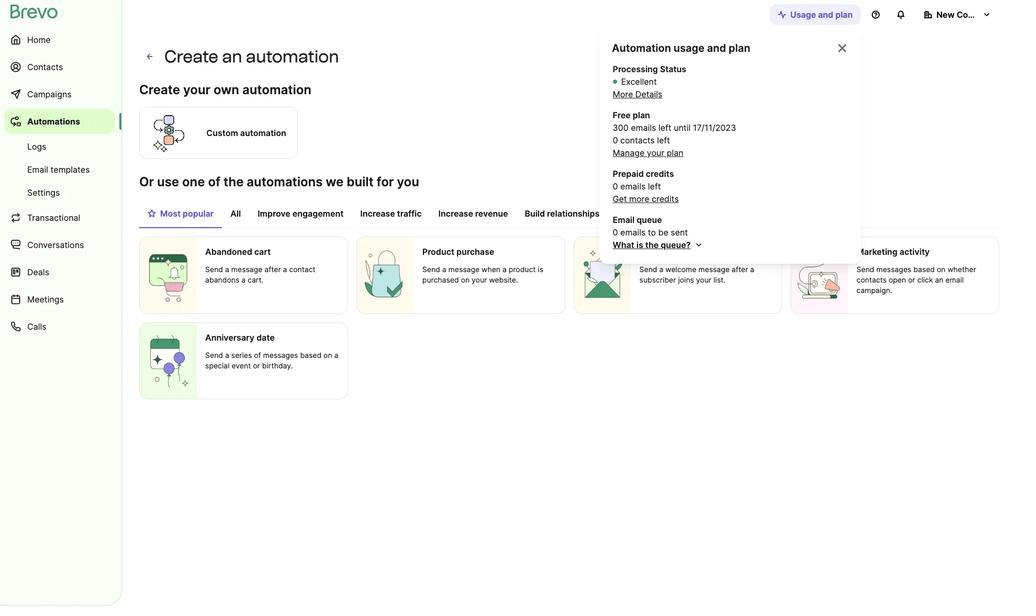 Task type: describe. For each thing, give the bounding box(es) containing it.
plan right usage
[[729, 42, 751, 54]]

you
[[397, 174, 420, 190]]

abandoned
[[205, 247, 252, 257]]

emails for credits
[[621, 181, 646, 192]]

email
[[946, 276, 965, 285]]

what
[[613, 240, 635, 250]]

dxrbf image
[[148, 210, 156, 218]]

be
[[659, 227, 669, 238]]

more details link
[[613, 88, 663, 101]]

after inside send a welcome message after a subscriber joins your list.
[[732, 265, 749, 274]]

purchased
[[423, 276, 459, 285]]

whether
[[948, 265, 977, 274]]

cart.
[[248, 276, 264, 285]]

what is the queue? link
[[613, 239, 704, 251]]

your inside the send a message when a product is purchased on your website.
[[472, 276, 487, 285]]

date
[[257, 333, 275, 343]]

message up send a welcome message after a subscriber joins your list.
[[680, 247, 716, 257]]

send for anniversary
[[205, 351, 223, 360]]

queue?
[[661, 240, 691, 250]]

your left own
[[183, 82, 211, 97]]

email for email queue
[[613, 215, 635, 225]]

improve
[[258, 209, 291, 219]]

built
[[347, 174, 374, 190]]

an inside send messages based on whether contacts open or click an email campaign.
[[936, 276, 944, 285]]

manage your plan link
[[613, 147, 684, 159]]

new company
[[937, 9, 996, 20]]

relationships
[[548, 209, 600, 219]]

and inside button
[[819, 9, 834, 20]]

message inside the send a message when a product is purchased on your website.
[[449, 265, 480, 274]]

increase revenue
[[439, 209, 508, 219]]

0 vertical spatial an
[[222, 47, 242, 67]]

1 vertical spatial automation
[[243, 82, 312, 97]]

send messages based on whether contacts open or click an email campaign.
[[857, 265, 977, 295]]

engagement
[[293, 209, 344, 219]]

campaign.
[[857, 286, 893, 295]]

email for email templates
[[27, 165, 48, 175]]

on inside the send a message when a product is purchased on your website.
[[461, 276, 470, 285]]

prepaid credits 0 emails left get more credits
[[613, 169, 679, 204]]

or inside send messages based on whether contacts open or click an email campaign.
[[909, 276, 916, 285]]

all
[[231, 209, 241, 219]]

300
[[613, 123, 629, 133]]

product purchase
[[423, 247, 495, 257]]

contacts inside send messages based on whether contacts open or click an email campaign.
[[857, 276, 887, 285]]

home link
[[4, 27, 115, 52]]

email templates
[[27, 165, 90, 175]]

settings link
[[4, 182, 115, 203]]

is inside the send a message when a product is purchased on your website.
[[538, 265, 544, 274]]

calls link
[[4, 314, 115, 340]]

message inside send a welcome message after a subscriber joins your list.
[[699, 265, 730, 274]]

send for product
[[423, 265, 441, 274]]

anniversary date
[[205, 333, 275, 343]]

product
[[509, 265, 536, 274]]

cart
[[255, 247, 271, 257]]

free plan 300 emails left until 17/11/2023 0 contacts left manage your plan
[[613, 110, 737, 158]]

usage
[[674, 42, 705, 54]]

send a message when a product is purchased on your website.
[[423, 265, 544, 285]]

we
[[326, 174, 344, 190]]

automation
[[612, 42, 672, 54]]

product
[[423, 247, 455, 257]]

of for messages
[[254, 351, 261, 360]]

welcome message
[[640, 247, 716, 257]]

increase traffic link
[[352, 203, 430, 227]]

deals link
[[4, 260, 115, 285]]

more details
[[613, 89, 663, 100]]

event
[[232, 361, 251, 370]]

welcome
[[666, 265, 697, 274]]

create for create your own automation
[[139, 82, 180, 97]]

plan down the until
[[667, 148, 684, 158]]

0 horizontal spatial the
[[224, 174, 244, 190]]

welcome
[[640, 247, 678, 257]]

on inside send messages based on whether contacts open or click an email campaign.
[[938, 265, 946, 274]]

plan right free
[[633, 110, 651, 121]]

improve engagement
[[258, 209, 344, 219]]

new
[[937, 9, 956, 20]]

new company button
[[916, 4, 1000, 25]]

more
[[630, 194, 650, 204]]

free
[[613, 110, 631, 121]]

messages inside send messages based on whether contacts open or click an email campaign.
[[877, 265, 912, 274]]

your inside send a welcome message after a subscriber joins your list.
[[697, 276, 712, 285]]

is inside automation usage and plan dialog
[[637, 240, 644, 250]]

of for the
[[208, 174, 221, 190]]

message inside the send a message after a contact abandons a cart.
[[231, 265, 263, 274]]

or
[[139, 174, 154, 190]]

usage
[[791, 9, 817, 20]]

company
[[958, 9, 996, 20]]

click
[[918, 276, 934, 285]]

website.
[[489, 276, 519, 285]]

1 vertical spatial left
[[658, 135, 671, 146]]

0 emails to be sent
[[613, 227, 689, 238]]

subscriber
[[640, 276, 677, 285]]

automation inside custom automation button
[[240, 128, 286, 138]]

status
[[661, 64, 687, 74]]

improve engagement link
[[249, 203, 352, 227]]

usage and plan button
[[770, 4, 862, 25]]

logs link
[[4, 136, 115, 157]]

details
[[636, 89, 663, 100]]

marketing
[[857, 247, 898, 257]]

birthday.
[[262, 361, 293, 370]]

2 vertical spatial emails
[[621, 227, 646, 238]]

your inside free plan 300 emails left until 17/11/2023 0 contacts left manage your plan
[[647, 148, 665, 158]]

all link
[[222, 203, 249, 227]]

popular
[[183, 209, 214, 219]]

build relationships link
[[517, 203, 608, 227]]

custom automation
[[207, 128, 286, 138]]

contacts link
[[4, 54, 115, 80]]

build relationships
[[525, 209, 600, 219]]

transactional
[[27, 213, 80, 223]]

processing
[[613, 64, 659, 74]]



Task type: locate. For each thing, give the bounding box(es) containing it.
is
[[637, 240, 644, 250], [538, 265, 544, 274]]

1 vertical spatial an
[[936, 276, 944, 285]]

send up special
[[205, 351, 223, 360]]

0 vertical spatial create
[[165, 47, 219, 67]]

contacts inside free plan 300 emails left until 17/11/2023 0 contacts left manage your plan
[[621, 135, 655, 146]]

queue
[[637, 215, 663, 225]]

1 vertical spatial emails
[[621, 181, 646, 192]]

1 0 from the top
[[613, 135, 619, 146]]

0 inside free plan 300 emails left until 17/11/2023 0 contacts left manage your plan
[[613, 135, 619, 146]]

1 horizontal spatial of
[[254, 351, 261, 360]]

send for marketing
[[857, 265, 875, 274]]

0 vertical spatial automation
[[246, 47, 339, 67]]

email
[[27, 165, 48, 175], [613, 215, 635, 225]]

0 vertical spatial the
[[224, 174, 244, 190]]

left for plan
[[659, 123, 672, 133]]

left up "manage your plan" link
[[658, 135, 671, 146]]

emails down prepaid
[[621, 181, 646, 192]]

of right one
[[208, 174, 221, 190]]

increase revenue link
[[430, 203, 517, 227]]

send for welcome
[[640, 265, 658, 274]]

0 horizontal spatial messages
[[263, 351, 298, 360]]

1 horizontal spatial is
[[637, 240, 644, 250]]

on inside send a series of messages based on a special event or birthday.
[[324, 351, 332, 360]]

increase traffic
[[361, 209, 422, 219]]

of inside send a series of messages based on a special event or birthday.
[[254, 351, 261, 360]]

and right 'usage'
[[819, 9, 834, 20]]

home
[[27, 35, 51, 45]]

2 vertical spatial automation
[[240, 128, 286, 138]]

activity
[[900, 247, 930, 257]]

0 down 300
[[613, 135, 619, 146]]

plan right 'usage'
[[836, 9, 854, 20]]

email down logs
[[27, 165, 48, 175]]

automation usage and plan dialog
[[600, 29, 862, 264]]

tab list
[[139, 203, 1000, 228]]

messages up open
[[877, 265, 912, 274]]

settings
[[27, 188, 60, 198]]

send inside send a series of messages based on a special event or birthday.
[[205, 351, 223, 360]]

0 horizontal spatial of
[[208, 174, 221, 190]]

create for create an automation
[[165, 47, 219, 67]]

messages up the birthday.
[[263, 351, 298, 360]]

0 horizontal spatial based
[[300, 351, 322, 360]]

get
[[613, 194, 627, 204]]

1 horizontal spatial the
[[646, 240, 659, 250]]

left
[[659, 123, 672, 133], [658, 135, 671, 146], [649, 181, 661, 192]]

messages inside send a series of messages based on a special event or birthday.
[[263, 351, 298, 360]]

most popular link
[[139, 203, 222, 228]]

0 vertical spatial contacts
[[621, 135, 655, 146]]

automation usage and plan
[[612, 42, 751, 54]]

increase left traffic
[[361, 209, 395, 219]]

the down the to
[[646, 240, 659, 250]]

emails inside free plan 300 emails left until 17/11/2023 0 contacts left manage your plan
[[631, 123, 657, 133]]

1 horizontal spatial on
[[461, 276, 470, 285]]

plan inside usage and plan button
[[836, 9, 854, 20]]

most
[[160, 209, 181, 219]]

1 vertical spatial based
[[300, 351, 322, 360]]

special
[[205, 361, 230, 370]]

contacts up campaign. on the top of the page
[[857, 276, 887, 285]]

send down marketing
[[857, 265, 875, 274]]

calls
[[27, 322, 46, 332]]

0 vertical spatial messages
[[877, 265, 912, 274]]

one
[[182, 174, 205, 190]]

of right series
[[254, 351, 261, 360]]

and
[[819, 9, 834, 20], [708, 42, 727, 54]]

an right click
[[936, 276, 944, 285]]

send inside the send a message when a product is purchased on your website.
[[423, 265, 441, 274]]

automations link
[[4, 109, 115, 134]]

emails inside prepaid credits 0 emails left get more credits
[[621, 181, 646, 192]]

1 horizontal spatial and
[[819, 9, 834, 20]]

email down get
[[613, 215, 635, 225]]

1 vertical spatial email
[[613, 215, 635, 225]]

1 vertical spatial credits
[[652, 194, 679, 204]]

or use one of the automations we built for you
[[139, 174, 420, 190]]

send a message after a contact abandons a cart.
[[205, 265, 316, 285]]

0 horizontal spatial is
[[538, 265, 544, 274]]

send inside send a welcome message after a subscriber joins your list.
[[640, 265, 658, 274]]

0 up get
[[613, 181, 619, 192]]

0 horizontal spatial email
[[27, 165, 48, 175]]

when
[[482, 265, 501, 274]]

2 vertical spatial on
[[324, 351, 332, 360]]

emails down the 'email queue'
[[621, 227, 646, 238]]

emails right 300
[[631, 123, 657, 133]]

usage and plan
[[791, 9, 854, 20]]

increase for increase revenue
[[439, 209, 474, 219]]

custom automation button
[[139, 105, 298, 161]]

message up cart.
[[231, 265, 263, 274]]

build
[[525, 209, 545, 219]]

1 increase from the left
[[361, 209, 395, 219]]

1 vertical spatial is
[[538, 265, 544, 274]]

send up subscriber
[[640, 265, 658, 274]]

0 vertical spatial left
[[659, 123, 672, 133]]

1 vertical spatial and
[[708, 42, 727, 54]]

messages
[[877, 265, 912, 274], [263, 351, 298, 360]]

increase inside increase traffic link
[[361, 209, 395, 219]]

1 vertical spatial messages
[[263, 351, 298, 360]]

0 horizontal spatial on
[[324, 351, 332, 360]]

2 vertical spatial left
[[649, 181, 661, 192]]

0 vertical spatial based
[[914, 265, 936, 274]]

of
[[208, 174, 221, 190], [254, 351, 261, 360]]

0 vertical spatial email
[[27, 165, 48, 175]]

tab list containing most popular
[[139, 203, 1000, 228]]

1 vertical spatial the
[[646, 240, 659, 250]]

most popular
[[160, 209, 214, 219]]

1 horizontal spatial based
[[914, 265, 936, 274]]

the up all
[[224, 174, 244, 190]]

based inside send a series of messages based on a special event or birthday.
[[300, 351, 322, 360]]

meetings link
[[4, 287, 115, 312]]

send a series of messages based on a special event or birthday.
[[205, 351, 339, 370]]

marketing activity
[[857, 247, 930, 257]]

0 horizontal spatial and
[[708, 42, 727, 54]]

1 vertical spatial contacts
[[857, 276, 887, 285]]

left up get more credits link
[[649, 181, 661, 192]]

0 vertical spatial on
[[938, 265, 946, 274]]

send inside send messages based on whether contacts open or click an email campaign.
[[857, 265, 875, 274]]

send up 'abandons'
[[205, 265, 223, 274]]

or left click
[[909, 276, 916, 285]]

use
[[157, 174, 179, 190]]

or
[[909, 276, 916, 285], [253, 361, 260, 370]]

increase for increase traffic
[[361, 209, 395, 219]]

message up list. on the top right
[[699, 265, 730, 274]]

1 vertical spatial 0
[[613, 181, 619, 192]]

2 increase from the left
[[439, 209, 474, 219]]

0 vertical spatial emails
[[631, 123, 657, 133]]

credits down "manage your plan" link
[[646, 169, 675, 179]]

send a welcome message after a subscriber joins your list.
[[640, 265, 755, 285]]

0
[[613, 135, 619, 146], [613, 181, 619, 192], [613, 227, 619, 238]]

1 horizontal spatial contacts
[[857, 276, 887, 285]]

templates
[[51, 165, 90, 175]]

contact
[[289, 265, 316, 274]]

a
[[225, 265, 229, 274], [283, 265, 287, 274], [443, 265, 447, 274], [503, 265, 507, 274], [660, 265, 664, 274], [751, 265, 755, 274], [242, 276, 246, 285], [225, 351, 229, 360], [335, 351, 339, 360]]

1 vertical spatial or
[[253, 361, 260, 370]]

2 vertical spatial 0
[[613, 227, 619, 238]]

what is the queue?
[[613, 240, 691, 250]]

meetings
[[27, 294, 64, 305]]

an up own
[[222, 47, 242, 67]]

create your own automation
[[139, 82, 312, 97]]

based
[[914, 265, 936, 274], [300, 351, 322, 360]]

list.
[[714, 276, 726, 285]]

send inside the send a message after a contact abandons a cart.
[[205, 265, 223, 274]]

joins
[[679, 276, 695, 285]]

get more credits link
[[613, 193, 679, 205]]

0 vertical spatial 0
[[613, 135, 619, 146]]

2 0 from the top
[[613, 181, 619, 192]]

17/11/2023
[[694, 123, 737, 133]]

your left list. on the top right
[[697, 276, 712, 285]]

email inside email templates link
[[27, 165, 48, 175]]

open
[[889, 276, 907, 285]]

1 horizontal spatial an
[[936, 276, 944, 285]]

create
[[165, 47, 219, 67], [139, 82, 180, 97]]

message down product purchase
[[449, 265, 480, 274]]

manage
[[613, 148, 645, 158]]

email inside automation usage and plan dialog
[[613, 215, 635, 225]]

1 after from the left
[[265, 265, 281, 274]]

0 vertical spatial and
[[819, 9, 834, 20]]

deals
[[27, 267, 49, 278]]

credits right more
[[652, 194, 679, 204]]

left for credits
[[649, 181, 661, 192]]

logs
[[27, 141, 46, 152]]

automations
[[27, 116, 80, 127]]

the inside what is the queue? link
[[646, 240, 659, 250]]

2 after from the left
[[732, 265, 749, 274]]

or right event
[[253, 361, 260, 370]]

campaigns
[[27, 89, 72, 100]]

until
[[674, 123, 691, 133]]

increase inside increase revenue link
[[439, 209, 474, 219]]

campaigns link
[[4, 82, 115, 107]]

based inside send messages based on whether contacts open or click an email campaign.
[[914, 265, 936, 274]]

credits
[[646, 169, 675, 179], [652, 194, 679, 204]]

1 horizontal spatial increase
[[439, 209, 474, 219]]

1 horizontal spatial or
[[909, 276, 916, 285]]

1 vertical spatial on
[[461, 276, 470, 285]]

contacts up manage
[[621, 135, 655, 146]]

is right the what
[[637, 240, 644, 250]]

revenue
[[476, 209, 508, 219]]

or inside send a series of messages based on a special event or birthday.
[[253, 361, 260, 370]]

0 vertical spatial or
[[909, 276, 916, 285]]

abandons
[[205, 276, 240, 285]]

own
[[214, 82, 239, 97]]

more
[[613, 89, 634, 100]]

0 up the what
[[613, 227, 619, 238]]

left inside prepaid credits 0 emails left get more credits
[[649, 181, 661, 192]]

and right usage
[[708, 42, 727, 54]]

0 horizontal spatial contacts
[[621, 135, 655, 146]]

and inside dialog
[[708, 42, 727, 54]]

send up purchased
[[423, 265, 441, 274]]

the
[[224, 174, 244, 190], [646, 240, 659, 250]]

your down when
[[472, 276, 487, 285]]

0 vertical spatial is
[[637, 240, 644, 250]]

0 horizontal spatial after
[[265, 265, 281, 274]]

1 horizontal spatial messages
[[877, 265, 912, 274]]

3 0 from the top
[[613, 227, 619, 238]]

1 horizontal spatial email
[[613, 215, 635, 225]]

0 horizontal spatial or
[[253, 361, 260, 370]]

after inside the send a message after a contact abandons a cart.
[[265, 265, 281, 274]]

0 inside prepaid credits 0 emails left get more credits
[[613, 181, 619, 192]]

email templates link
[[4, 159, 115, 180]]

series
[[231, 351, 252, 360]]

0 horizontal spatial an
[[222, 47, 242, 67]]

custom
[[207, 128, 238, 138]]

send
[[205, 265, 223, 274], [423, 265, 441, 274], [640, 265, 658, 274], [857, 265, 875, 274], [205, 351, 223, 360]]

1 vertical spatial of
[[254, 351, 261, 360]]

0 vertical spatial of
[[208, 174, 221, 190]]

conversations
[[27, 240, 84, 250]]

increase left revenue
[[439, 209, 474, 219]]

send for abandoned
[[205, 265, 223, 274]]

sent
[[671, 227, 689, 238]]

transactional link
[[4, 205, 115, 231]]

2 horizontal spatial on
[[938, 265, 946, 274]]

1 vertical spatial create
[[139, 82, 180, 97]]

your right manage
[[647, 148, 665, 158]]

contacts
[[621, 135, 655, 146], [857, 276, 887, 285]]

is right product at the right top of page
[[538, 265, 544, 274]]

left left the until
[[659, 123, 672, 133]]

emails for plan
[[631, 123, 657, 133]]

contacts
[[27, 62, 63, 72]]

1 horizontal spatial after
[[732, 265, 749, 274]]

create an automation
[[165, 47, 339, 67]]

increase
[[361, 209, 395, 219], [439, 209, 474, 219]]

0 vertical spatial credits
[[646, 169, 675, 179]]

to
[[649, 227, 657, 238]]

0 horizontal spatial increase
[[361, 209, 395, 219]]



Task type: vqa. For each thing, say whether or not it's contained in the screenshot.


